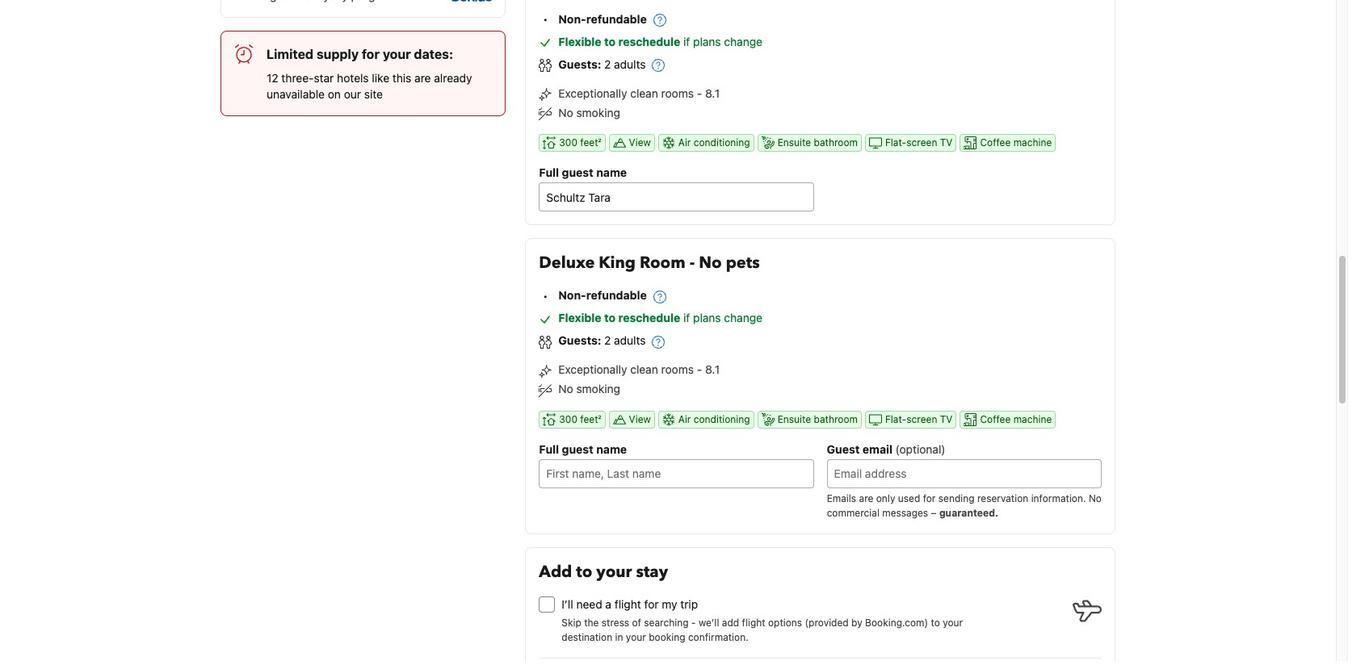 Task type: describe. For each thing, give the bounding box(es) containing it.
trip
[[681, 598, 698, 612]]

2 view from the top
[[629, 414, 651, 426]]

1 flexible to reschedule if plans change from the top
[[559, 35, 763, 48]]

booking.com)
[[866, 617, 929, 629]]

name for second full guest name text box from the bottom of the page
[[597, 166, 627, 180]]

this
[[393, 71, 412, 85]]

options
[[769, 617, 803, 629]]

limited supply  for your dates:
[[267, 47, 454, 61]]

2 no smoking from the top
[[559, 383, 621, 396]]

1 flexible from the top
[[559, 35, 602, 48]]

2 adults from the top
[[614, 334, 646, 348]]

1 coffee machine from the top
[[981, 137, 1053, 149]]

2 • from the top
[[543, 289, 548, 303]]

no inside "emails are only used for sending reservation information. no commercial messages –"
[[1089, 493, 1102, 505]]

for inside status
[[362, 47, 380, 61]]

messages
[[883, 507, 929, 519]]

2 air conditioning from the top
[[679, 414, 751, 426]]

1 reschedule from the top
[[619, 35, 681, 48]]

dates:
[[414, 47, 454, 61]]

my
[[662, 598, 678, 612]]

2 exceptionally clean rooms - 8.1 from the top
[[559, 363, 720, 377]]

information.
[[1032, 493, 1087, 505]]

2 8.1 from the top
[[706, 363, 720, 377]]

12
[[267, 71, 279, 85]]

hotels
[[337, 71, 369, 85]]

i'll need a flight for my trip group
[[539, 591, 1109, 662]]

a
[[606, 598, 612, 612]]

full guest name for 1st full guest name text box from the bottom of the page
[[539, 443, 627, 456]]

2 tv from the top
[[941, 414, 953, 426]]

for for emails are only used for sending reservation information. no commercial messages –
[[924, 493, 936, 505]]

on
[[328, 87, 341, 101]]

1 smoking from the top
[[577, 106, 621, 120]]

2 screen from the top
[[907, 414, 938, 426]]

guest email (optional)
[[827, 443, 946, 456]]

1 exceptionally clean rooms - 8.1 from the top
[[559, 86, 720, 100]]

(provided
[[805, 617, 849, 629]]

emails are only used for sending reservation information. no commercial messages –
[[827, 493, 1102, 519]]

to inside skip the stress of searching - we'll add flight options (provided by booking.com) to your destination in your booking confirmation.
[[931, 617, 941, 629]]

in
[[615, 632, 624, 644]]

full for 1st full guest name text box from the bottom of the page
[[539, 443, 559, 456]]

we'll
[[699, 617, 720, 629]]

1 non- from the top
[[559, 12, 587, 26]]

reservation
[[978, 493, 1029, 505]]

1 feet² from the top
[[581, 137, 602, 149]]

1 ensuite bathroom from the top
[[778, 137, 858, 149]]

2 refundable from the top
[[587, 289, 647, 303]]

1 300 feet² from the top
[[560, 137, 602, 149]]

need
[[577, 598, 603, 612]]

1 air conditioning from the top
[[679, 137, 751, 149]]

2 exceptionally from the top
[[559, 363, 628, 377]]

2 flat- from the top
[[886, 414, 907, 426]]

1 flat- from the top
[[886, 137, 907, 149]]

guest for second full guest name text box from the bottom of the page
[[562, 166, 594, 180]]

1 exceptionally from the top
[[559, 86, 628, 100]]

1 air from the top
[[679, 137, 691, 149]]

1 refundable from the top
[[587, 12, 647, 26]]

12 three-star hotels like this are already unavailable on our site
[[267, 71, 473, 101]]

your up "a"
[[597, 561, 632, 583]]

only
[[877, 493, 896, 505]]

- inside skip the stress of searching - we'll add flight options (provided by booking.com) to your destination in your booking confirmation.
[[692, 617, 696, 629]]

2 coffee from the top
[[981, 414, 1011, 426]]

email
[[863, 443, 893, 456]]

of
[[632, 617, 642, 629]]

destination
[[562, 632, 613, 644]]

are inside "emails are only used for sending reservation information. no commercial messages –"
[[860, 493, 874, 505]]

2 conditioning from the top
[[694, 414, 751, 426]]

room
[[640, 252, 686, 274]]

guaranteed.
[[940, 507, 999, 519]]

2 full guest name text field from the top
[[539, 460, 814, 489]]

limited supply  for your dates: status
[[221, 30, 506, 116]]

add
[[722, 617, 740, 629]]

2 guests: 2 adults from the top
[[559, 334, 646, 348]]

1 flat-screen tv from the top
[[886, 137, 953, 149]]

2 flat-screen tv from the top
[[886, 414, 953, 426]]

2 guests: from the top
[[559, 334, 602, 348]]

1 non-refundable from the top
[[559, 12, 647, 26]]

king
[[599, 252, 636, 274]]

by
[[852, 617, 863, 629]]

Email address text field
[[827, 460, 1102, 489]]

1 no smoking from the top
[[559, 106, 621, 120]]

2 bathroom from the top
[[814, 414, 858, 426]]

add
[[539, 561, 572, 583]]

0 horizontal spatial flight
[[615, 598, 642, 612]]

used
[[899, 493, 921, 505]]

commercial
[[827, 507, 880, 519]]

confirmation.
[[689, 632, 749, 644]]



Task type: locate. For each thing, give the bounding box(es) containing it.
your right booking.com)
[[943, 617, 964, 629]]

1 vertical spatial bathroom
[[814, 414, 858, 426]]

booking
[[649, 632, 686, 644]]

1 vertical spatial flat-
[[886, 414, 907, 426]]

1 • from the top
[[543, 12, 548, 26]]

full guest name
[[539, 166, 627, 180], [539, 443, 627, 456]]

1 vertical spatial 300 feet²
[[560, 414, 602, 426]]

1 full guest name from the top
[[539, 166, 627, 180]]

2 reschedule from the top
[[619, 311, 681, 325]]

1 vertical spatial refundable
[[587, 289, 647, 303]]

2 2 from the top
[[605, 334, 611, 348]]

0 vertical spatial feet²
[[581, 137, 602, 149]]

0 vertical spatial flight
[[615, 598, 642, 612]]

1 conditioning from the top
[[694, 137, 751, 149]]

1 if from the top
[[684, 35, 690, 48]]

flight inside skip the stress of searching - we'll add flight options (provided by booking.com) to your destination in your booking confirmation.
[[742, 617, 766, 629]]

0 vertical spatial conditioning
[[694, 137, 751, 149]]

adults
[[614, 57, 646, 71], [614, 334, 646, 348]]

0 vertical spatial tv
[[941, 137, 953, 149]]

sending
[[939, 493, 975, 505]]

1 vertical spatial are
[[860, 493, 874, 505]]

1 vertical spatial clean
[[631, 363, 659, 377]]

deluxe
[[539, 252, 595, 274]]

machine
[[1014, 137, 1053, 149], [1014, 414, 1053, 426]]

for inside "emails are only used for sending reservation information. no commercial messages –"
[[924, 493, 936, 505]]

1 vertical spatial adults
[[614, 334, 646, 348]]

add to your stay
[[539, 561, 668, 583]]

0 vertical spatial if
[[684, 35, 690, 48]]

0 vertical spatial air
[[679, 137, 691, 149]]

for left my
[[645, 598, 659, 612]]

0 vertical spatial guests:
[[559, 57, 602, 71]]

tv
[[941, 137, 953, 149], [941, 414, 953, 426]]

rooms
[[662, 86, 694, 100], [662, 363, 694, 377]]

1 vertical spatial if
[[684, 311, 690, 325]]

1 vertical spatial guests:
[[559, 334, 602, 348]]

1 vertical spatial non-
[[559, 289, 587, 303]]

1 2 from the top
[[605, 57, 611, 71]]

1 vertical spatial rooms
[[662, 363, 694, 377]]

0 vertical spatial machine
[[1014, 137, 1053, 149]]

2 flexible to reschedule if plans change from the top
[[559, 311, 763, 325]]

0 vertical spatial 300
[[560, 137, 578, 149]]

full
[[539, 166, 559, 180], [539, 443, 559, 456]]

already
[[434, 71, 473, 85]]

1 vertical spatial coffee machine
[[981, 414, 1053, 426]]

coffee
[[981, 137, 1011, 149], [981, 414, 1011, 426]]

no
[[559, 106, 574, 120], [699, 252, 722, 274], [559, 383, 574, 396], [1089, 493, 1102, 505]]

0 vertical spatial refundable
[[587, 12, 647, 26]]

are
[[415, 71, 431, 85], [860, 493, 874, 505]]

0 vertical spatial non-
[[559, 12, 587, 26]]

1 full from the top
[[539, 166, 559, 180]]

2 ensuite bathroom from the top
[[778, 414, 858, 426]]

limited
[[267, 47, 314, 61]]

0 vertical spatial rooms
[[662, 86, 694, 100]]

1 plans from the top
[[694, 35, 721, 48]]

2 ensuite from the top
[[778, 414, 812, 426]]

flexible
[[559, 35, 602, 48], [559, 311, 602, 325]]

0 vertical spatial 300 feet²
[[560, 137, 602, 149]]

1 vertical spatial flat-screen tv
[[886, 414, 953, 426]]

stay
[[636, 561, 668, 583]]

conditioning
[[694, 137, 751, 149], [694, 414, 751, 426]]

•
[[543, 12, 548, 26], [543, 289, 548, 303]]

1 vertical spatial air conditioning
[[679, 414, 751, 426]]

1 vertical spatial conditioning
[[694, 414, 751, 426]]

three-
[[282, 71, 314, 85]]

1 vertical spatial non-refundable
[[559, 289, 647, 303]]

1 vertical spatial exceptionally clean rooms - 8.1
[[559, 363, 720, 377]]

i'll need a flight for my trip
[[562, 598, 698, 612]]

are inside 12 three-star hotels like this are already unavailable on our site
[[415, 71, 431, 85]]

no smoking
[[559, 106, 621, 120], [559, 383, 621, 396]]

flat-
[[886, 137, 907, 149], [886, 414, 907, 426]]

0 horizontal spatial for
[[362, 47, 380, 61]]

1 vertical spatial full guest name text field
[[539, 460, 814, 489]]

0 vertical spatial air conditioning
[[679, 137, 751, 149]]

0 vertical spatial coffee machine
[[981, 137, 1053, 149]]

0 vertical spatial 2
[[605, 57, 611, 71]]

star
[[314, 71, 334, 85]]

2 full guest name from the top
[[539, 443, 627, 456]]

0 vertical spatial guests: 2 adults
[[559, 57, 646, 71]]

full for second full guest name text box from the bottom of the page
[[539, 166, 559, 180]]

for for i'll need a flight for my trip
[[645, 598, 659, 612]]

skip
[[562, 617, 582, 629]]

(optional)
[[896, 443, 946, 456]]

1 vertical spatial tv
[[941, 414, 953, 426]]

1 vertical spatial name
[[597, 443, 627, 456]]

smoking
[[577, 106, 621, 120], [577, 383, 621, 396]]

0 vertical spatial •
[[543, 12, 548, 26]]

ensuite
[[778, 137, 812, 149], [778, 414, 812, 426]]

8.1
[[706, 86, 720, 100], [706, 363, 720, 377]]

0 vertical spatial full guest name
[[539, 166, 627, 180]]

2 rooms from the top
[[662, 363, 694, 377]]

2
[[605, 57, 611, 71], [605, 334, 611, 348]]

0 vertical spatial non-refundable
[[559, 12, 647, 26]]

2 change from the top
[[725, 311, 763, 325]]

screen
[[907, 137, 938, 149], [907, 414, 938, 426]]

1 horizontal spatial flight
[[742, 617, 766, 629]]

for up –
[[924, 493, 936, 505]]

1 tv from the top
[[941, 137, 953, 149]]

0 vertical spatial screen
[[907, 137, 938, 149]]

1 guest from the top
[[562, 166, 594, 180]]

stress
[[602, 617, 630, 629]]

2 300 from the top
[[560, 414, 578, 426]]

300 feet²
[[560, 137, 602, 149], [560, 414, 602, 426]]

0 vertical spatial adults
[[614, 57, 646, 71]]

0 vertical spatial bathroom
[[814, 137, 858, 149]]

2 full from the top
[[539, 443, 559, 456]]

1 vertical spatial feet²
[[581, 414, 602, 426]]

2 300 feet² from the top
[[560, 414, 602, 426]]

change
[[725, 35, 763, 48], [725, 311, 763, 325]]

1 guests: from the top
[[559, 57, 602, 71]]

1 vertical spatial full
[[539, 443, 559, 456]]

1 vertical spatial 8.1
[[706, 363, 720, 377]]

guest
[[827, 443, 860, 456]]

guests:
[[559, 57, 602, 71], [559, 334, 602, 348]]

name
[[597, 166, 627, 180], [597, 443, 627, 456]]

2 smoking from the top
[[577, 383, 621, 396]]

if
[[684, 35, 690, 48], [684, 311, 690, 325]]

0 vertical spatial guest
[[562, 166, 594, 180]]

1 vertical spatial change
[[725, 311, 763, 325]]

0 vertical spatial flexible
[[559, 35, 602, 48]]

1 vertical spatial smoking
[[577, 383, 621, 396]]

0 vertical spatial for
[[362, 47, 380, 61]]

–
[[931, 507, 937, 519]]

guest for 1st full guest name text box from the bottom of the page
[[562, 443, 594, 456]]

for inside group
[[645, 598, 659, 612]]

0 vertical spatial are
[[415, 71, 431, 85]]

are right this
[[415, 71, 431, 85]]

reschedule
[[619, 35, 681, 48], [619, 311, 681, 325]]

refundable
[[587, 12, 647, 26], [587, 289, 647, 303]]

1 vertical spatial ensuite
[[778, 414, 812, 426]]

2 name from the top
[[597, 443, 627, 456]]

0 vertical spatial exceptionally clean rooms - 8.1
[[559, 86, 720, 100]]

0 vertical spatial full
[[539, 166, 559, 180]]

bathroom
[[814, 137, 858, 149], [814, 414, 858, 426]]

your inside limited supply  for your dates: status
[[383, 47, 411, 61]]

1 vertical spatial guests: 2 adults
[[559, 334, 646, 348]]

1 vertical spatial guest
[[562, 443, 594, 456]]

flexible to reschedule if plans change
[[559, 35, 763, 48], [559, 311, 763, 325]]

1 guests: 2 adults from the top
[[559, 57, 646, 71]]

like
[[372, 71, 390, 85]]

0 vertical spatial flat-
[[886, 137, 907, 149]]

2 non-refundable from the top
[[559, 289, 647, 303]]

1 vertical spatial view
[[629, 414, 651, 426]]

unavailable
[[267, 87, 325, 101]]

0 vertical spatial view
[[629, 137, 651, 149]]

skip the stress of searching - we'll add flight options (provided by booking.com) to your destination in your booking confirmation.
[[562, 617, 964, 644]]

0 vertical spatial name
[[597, 166, 627, 180]]

0 vertical spatial no smoking
[[559, 106, 621, 120]]

2 if from the top
[[684, 311, 690, 325]]

1 full guest name text field from the top
[[539, 183, 814, 212]]

1 name from the top
[[597, 166, 627, 180]]

0 vertical spatial plans
[[694, 35, 721, 48]]

1 vertical spatial reschedule
[[619, 311, 681, 325]]

1 vertical spatial air
[[679, 414, 691, 426]]

your down of
[[626, 632, 646, 644]]

2 coffee machine from the top
[[981, 414, 1053, 426]]

1 vertical spatial plans
[[694, 311, 721, 325]]

1 machine from the top
[[1014, 137, 1053, 149]]

clean
[[631, 86, 659, 100], [631, 363, 659, 377]]

0 horizontal spatial are
[[415, 71, 431, 85]]

flight right add
[[742, 617, 766, 629]]

2 horizontal spatial for
[[924, 493, 936, 505]]

flight right "a"
[[615, 598, 642, 612]]

300
[[560, 137, 578, 149], [560, 414, 578, 426]]

1 ensuite from the top
[[778, 137, 812, 149]]

name for 1st full guest name text box from the bottom of the page
[[597, 443, 627, 456]]

site
[[364, 87, 383, 101]]

flight
[[615, 598, 642, 612], [742, 617, 766, 629]]

1 bathroom from the top
[[814, 137, 858, 149]]

deluxe king room - no pets
[[539, 252, 760, 274]]

2 guest from the top
[[562, 443, 594, 456]]

1 vertical spatial for
[[924, 493, 936, 505]]

1 rooms from the top
[[662, 86, 694, 100]]

ensuite bathroom
[[778, 137, 858, 149], [778, 414, 858, 426]]

guests: 2 adults
[[559, 57, 646, 71], [559, 334, 646, 348]]

1 8.1 from the top
[[706, 86, 720, 100]]

1 vertical spatial flight
[[742, 617, 766, 629]]

0 vertical spatial clean
[[631, 86, 659, 100]]

0 vertical spatial flexible to reschedule if plans change
[[559, 35, 763, 48]]

i'll
[[562, 598, 574, 612]]

our
[[344, 87, 361, 101]]

1 vertical spatial 300
[[560, 414, 578, 426]]

are left "only"
[[860, 493, 874, 505]]

0 vertical spatial reschedule
[[619, 35, 681, 48]]

2 non- from the top
[[559, 289, 587, 303]]

the
[[584, 617, 599, 629]]

1 vertical spatial 2
[[605, 334, 611, 348]]

1 vertical spatial coffee
[[981, 414, 1011, 426]]

for
[[362, 47, 380, 61], [924, 493, 936, 505], [645, 598, 659, 612]]

1 vertical spatial full guest name
[[539, 443, 627, 456]]

0 vertical spatial change
[[725, 35, 763, 48]]

0 vertical spatial full guest name text field
[[539, 183, 814, 212]]

1 horizontal spatial are
[[860, 493, 874, 505]]

1 vertical spatial exceptionally
[[559, 363, 628, 377]]

0 vertical spatial 8.1
[[706, 86, 720, 100]]

1 screen from the top
[[907, 137, 938, 149]]

1 vertical spatial flexible to reschedule if plans change
[[559, 311, 763, 325]]

flat-screen tv
[[886, 137, 953, 149], [886, 414, 953, 426]]

2 machine from the top
[[1014, 414, 1053, 426]]

1 vertical spatial screen
[[907, 414, 938, 426]]

guest
[[562, 166, 594, 180], [562, 443, 594, 456]]

for up like on the left top
[[362, 47, 380, 61]]

2 plans from the top
[[694, 311, 721, 325]]

0 vertical spatial coffee
[[981, 137, 1011, 149]]

1 horizontal spatial for
[[645, 598, 659, 612]]

non-
[[559, 12, 587, 26], [559, 289, 587, 303]]

exceptionally
[[559, 86, 628, 100], [559, 363, 628, 377]]

-
[[697, 86, 703, 100], [690, 252, 695, 274], [697, 363, 703, 377], [692, 617, 696, 629]]

0 vertical spatial flat-screen tv
[[886, 137, 953, 149]]

1 change from the top
[[725, 35, 763, 48]]

1 vertical spatial •
[[543, 289, 548, 303]]

1 vertical spatial ensuite bathroom
[[778, 414, 858, 426]]

air conditioning
[[679, 137, 751, 149], [679, 414, 751, 426]]

your
[[383, 47, 411, 61], [597, 561, 632, 583], [943, 617, 964, 629], [626, 632, 646, 644]]

1 coffee from the top
[[981, 137, 1011, 149]]

1 adults from the top
[[614, 57, 646, 71]]

1 view from the top
[[629, 137, 651, 149]]

feet²
[[581, 137, 602, 149], [581, 414, 602, 426]]

your up this
[[383, 47, 411, 61]]

0 vertical spatial ensuite bathroom
[[778, 137, 858, 149]]

1 300 from the top
[[560, 137, 578, 149]]

1 clean from the top
[[631, 86, 659, 100]]

emails
[[827, 493, 857, 505]]

supply
[[317, 47, 359, 61]]

2 air from the top
[[679, 414, 691, 426]]

0 vertical spatial ensuite
[[778, 137, 812, 149]]

to
[[605, 35, 616, 48], [605, 311, 616, 325], [576, 561, 593, 583], [931, 617, 941, 629]]

2 vertical spatial for
[[645, 598, 659, 612]]

full guest name for second full guest name text box from the bottom of the page
[[539, 166, 627, 180]]

0 vertical spatial smoking
[[577, 106, 621, 120]]

1 vertical spatial machine
[[1014, 414, 1053, 426]]

searching
[[644, 617, 689, 629]]

Full guest name text field
[[539, 183, 814, 212], [539, 460, 814, 489]]

2 feet² from the top
[[581, 414, 602, 426]]

1 vertical spatial flexible
[[559, 311, 602, 325]]

non-refundable
[[559, 12, 647, 26], [559, 289, 647, 303]]

pets
[[726, 252, 760, 274]]

0 vertical spatial exceptionally
[[559, 86, 628, 100]]

2 flexible from the top
[[559, 311, 602, 325]]

2 clean from the top
[[631, 363, 659, 377]]

1 vertical spatial no smoking
[[559, 383, 621, 396]]

plans
[[694, 35, 721, 48], [694, 311, 721, 325]]

view
[[629, 137, 651, 149], [629, 414, 651, 426]]



Task type: vqa. For each thing, say whether or not it's contained in the screenshot.
'Privacy' on the bottom of the page
no



